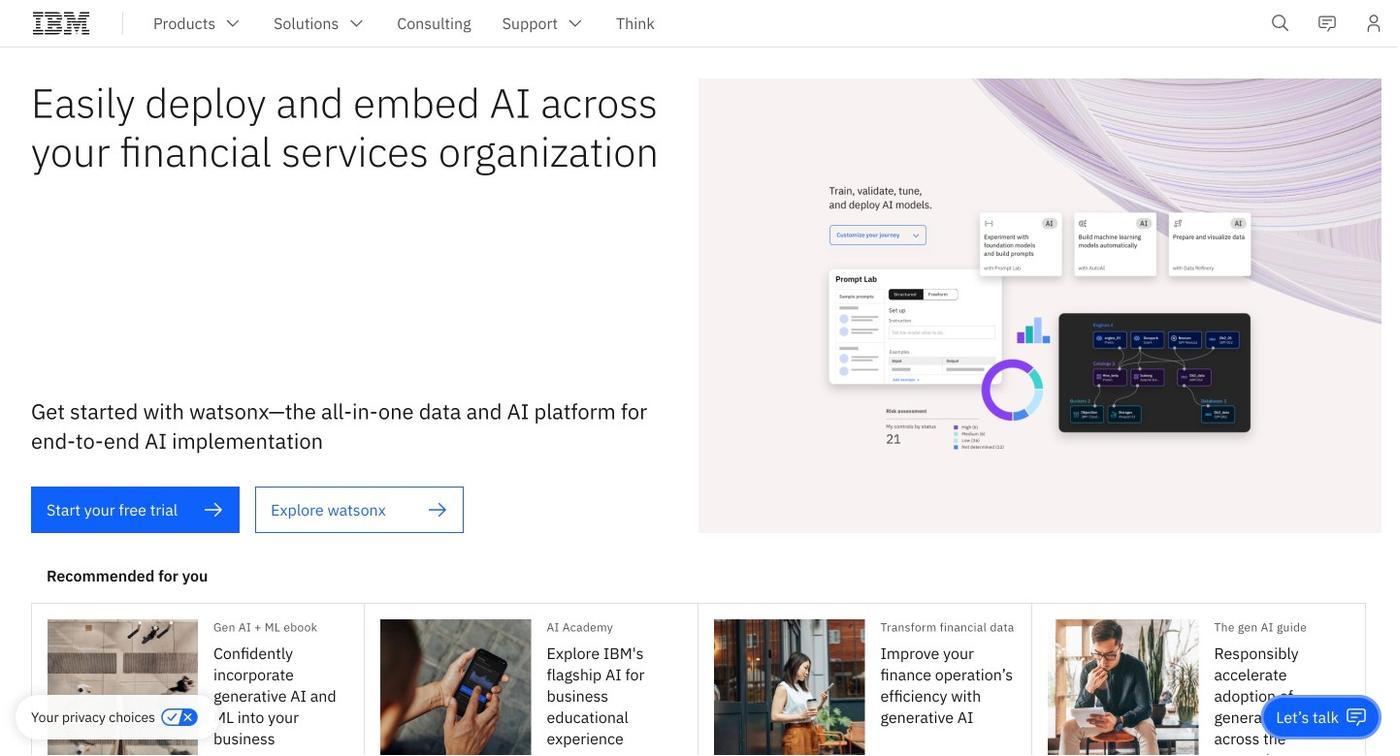 Task type: describe. For each thing, give the bounding box(es) containing it.
your privacy choices element
[[31, 707, 155, 729]]

let's talk element
[[1276, 707, 1339, 729]]



